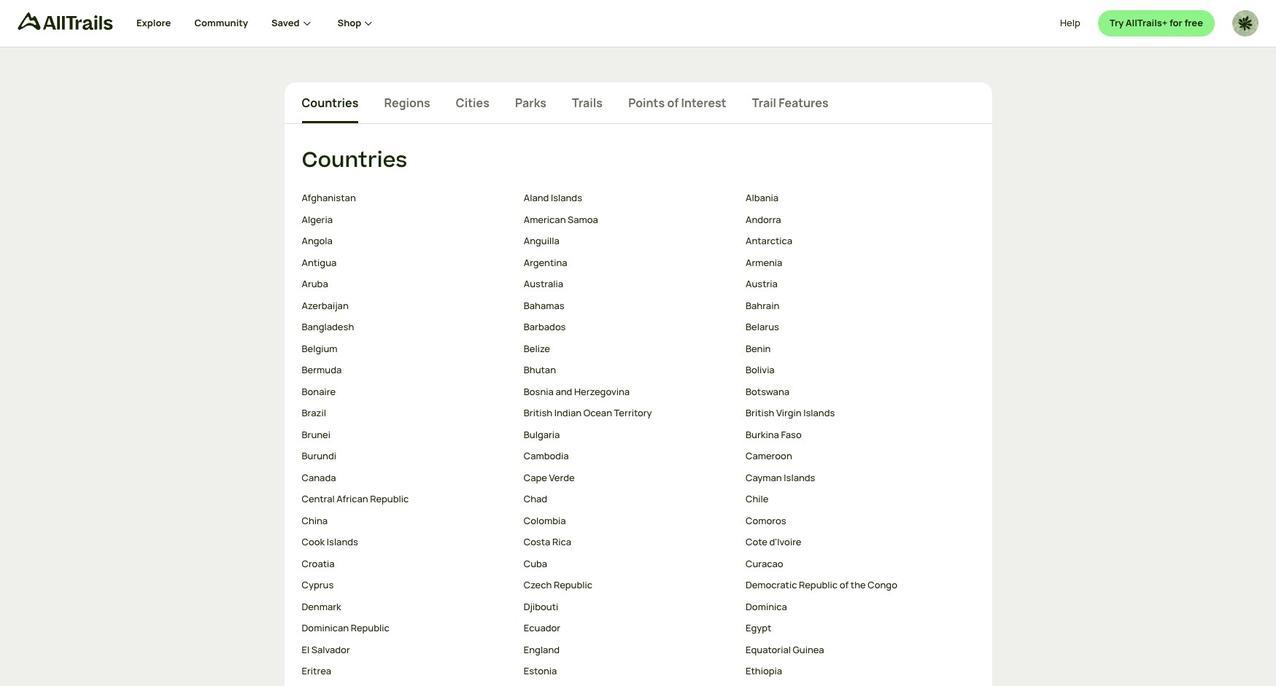 Task type: describe. For each thing, give the bounding box(es) containing it.
belize link
[[524, 342, 734, 356]]

bonaire link
[[302, 385, 512, 399]]

american
[[524, 213, 566, 226]]

dominican republic
[[302, 622, 389, 635]]

african
[[337, 493, 368, 506]]

parks
[[515, 95, 546, 111]]

samoa
[[568, 213, 598, 226]]

bahamas
[[524, 299, 565, 312]]

chad link
[[524, 493, 734, 507]]

brunei
[[302, 428, 330, 441]]

australia
[[524, 278, 563, 291]]

alltrails link
[[18, 12, 136, 36]]

costa
[[524, 536, 550, 549]]

islands for aland islands
[[551, 191, 582, 205]]

china
[[302, 514, 328, 527]]

cyprus link
[[302, 579, 512, 593]]

american samoa link
[[524, 213, 734, 227]]

estonia link
[[524, 665, 734, 679]]

cape
[[524, 471, 547, 484]]

ocean
[[583, 407, 612, 420]]

british virgin islands
[[746, 407, 835, 420]]

british virgin islands link
[[746, 407, 956, 421]]

argentina
[[524, 256, 567, 269]]

bahrain link
[[746, 299, 956, 313]]

cook islands
[[302, 536, 358, 549]]

argentina link
[[524, 256, 734, 270]]

democratic republic of the congo
[[746, 579, 897, 592]]

armenia
[[746, 256, 782, 269]]

virgin
[[776, 407, 801, 420]]

trails
[[572, 95, 603, 111]]

regions link
[[384, 94, 430, 123]]

angola link
[[302, 234, 512, 249]]

cape verde link
[[524, 471, 734, 485]]

albania
[[746, 191, 779, 205]]

burkina faso
[[746, 428, 802, 441]]

republic for democratic republic of the congo
[[799, 579, 838, 592]]

curacao
[[746, 557, 783, 570]]

regions
[[384, 95, 430, 111]]

barbados
[[524, 321, 566, 334]]

croatia
[[302, 557, 335, 570]]

djibouti
[[524, 600, 558, 613]]

brunei link
[[302, 428, 512, 442]]

free
[[1184, 16, 1203, 29]]

trail features
[[752, 95, 829, 111]]

shop button
[[337, 0, 376, 47]]

bhutan
[[524, 364, 556, 377]]

cambodia link
[[524, 450, 734, 464]]

explore
[[136, 16, 171, 29]]

england
[[524, 643, 560, 657]]

equatorial guinea link
[[746, 643, 956, 658]]

denmark link
[[302, 600, 512, 615]]

djibouti link
[[524, 600, 734, 615]]

bosnia and herzegovina link
[[524, 385, 734, 399]]

shop
[[337, 16, 361, 29]]

bolivia link
[[746, 364, 956, 378]]

equatorial
[[746, 643, 791, 657]]

colombia link
[[524, 514, 734, 528]]

angola
[[302, 234, 333, 248]]

1 vertical spatial of
[[839, 579, 849, 592]]

armenia link
[[746, 256, 956, 270]]

cayman islands link
[[746, 471, 956, 485]]

congo
[[868, 579, 897, 592]]

bosnia
[[524, 385, 554, 398]]

antigua
[[302, 256, 337, 269]]

cities link
[[456, 94, 489, 123]]

brazil link
[[302, 407, 512, 421]]

cuba
[[524, 557, 547, 570]]

belgium link
[[302, 342, 512, 356]]

republic inside 'link'
[[370, 493, 409, 506]]

bermuda link
[[302, 364, 512, 378]]

cayman
[[746, 471, 782, 484]]

cyprus
[[302, 579, 334, 592]]

andorra link
[[746, 213, 956, 227]]

alltrails image
[[18, 12, 113, 30]]

kendall image
[[1232, 10, 1259, 36]]

cities
[[456, 95, 489, 111]]

austria link
[[746, 278, 956, 292]]

barbados link
[[524, 321, 734, 335]]

islands for cayman islands
[[784, 471, 815, 484]]

aland islands link
[[524, 191, 734, 206]]

czech republic
[[524, 579, 592, 592]]

saved
[[271, 16, 300, 29]]

albania link
[[746, 191, 956, 206]]

countries link
[[302, 94, 358, 123]]

chad
[[524, 493, 547, 506]]

ethiopia link
[[746, 665, 956, 679]]

points of interest link
[[628, 94, 726, 123]]

bulgaria
[[524, 428, 560, 441]]

burundi link
[[302, 450, 512, 464]]

bonaire
[[302, 385, 336, 398]]

british for british virgin islands
[[746, 407, 774, 420]]

cuba link
[[524, 557, 734, 572]]



Task type: locate. For each thing, give the bounding box(es) containing it.
aruba
[[302, 278, 328, 291]]

islands up american samoa
[[551, 191, 582, 205]]

british indian ocean territory
[[524, 407, 652, 420]]

aruba link
[[302, 278, 512, 292]]

salvador
[[311, 643, 350, 657]]

colombia
[[524, 514, 566, 527]]

curacao link
[[746, 557, 956, 572]]

islands inside cayman islands link
[[784, 471, 815, 484]]

shop link
[[337, 0, 376, 47]]

2 british from the left
[[746, 407, 774, 420]]

republic down denmark link
[[351, 622, 389, 635]]

antarctica link
[[746, 234, 956, 249]]

comoros
[[746, 514, 786, 527]]

el salvador
[[302, 643, 350, 657]]

ecuador link
[[524, 622, 734, 636]]

azerbaijan
[[302, 299, 349, 312]]

of left the
[[839, 579, 849, 592]]

cote d'ivoire
[[746, 536, 801, 549]]

bangladesh link
[[302, 321, 512, 335]]

republic for dominican republic
[[351, 622, 389, 635]]

0 vertical spatial countries
[[302, 95, 358, 111]]

equatorial guinea
[[746, 643, 824, 657]]

1 horizontal spatial of
[[839, 579, 849, 592]]

belgium
[[302, 342, 338, 355]]

2 countries from the top
[[302, 145, 407, 176]]

bosnia and herzegovina
[[524, 385, 630, 398]]

islands right cook
[[327, 536, 358, 549]]

1 vertical spatial countries
[[302, 145, 407, 176]]

interest
[[681, 95, 726, 111]]

faso
[[781, 428, 802, 441]]

bahamas link
[[524, 299, 734, 313]]

republic down 'canada' link
[[370, 493, 409, 506]]

republic down curacao link
[[799, 579, 838, 592]]

belarus
[[746, 321, 779, 334]]

aland
[[524, 191, 549, 205]]

0 vertical spatial of
[[667, 95, 679, 111]]

costa rica
[[524, 536, 571, 549]]

antarctica
[[746, 234, 792, 248]]

croatia link
[[302, 557, 512, 572]]

bahrain
[[746, 299, 779, 312]]

cambodia
[[524, 450, 569, 463]]

cook
[[302, 536, 325, 549]]

1 countries from the top
[[302, 95, 358, 111]]

algeria link
[[302, 213, 512, 227]]

bolivia
[[746, 364, 775, 377]]

burkina faso link
[[746, 428, 956, 442]]

democratic republic of the congo link
[[746, 579, 956, 593]]

and
[[556, 385, 572, 398]]

islands inside cook islands link
[[327, 536, 358, 549]]

bermuda
[[302, 364, 342, 377]]

afghanistan
[[302, 191, 356, 205]]

rica
[[552, 536, 571, 549]]

guinea
[[793, 643, 824, 657]]

egypt link
[[746, 622, 956, 636]]

d'ivoire
[[769, 536, 801, 549]]

0 horizontal spatial of
[[667, 95, 679, 111]]

1 british from the left
[[524, 407, 552, 420]]

azerbaijan link
[[302, 299, 512, 313]]

saved button
[[271, 0, 337, 47]]

islands right virgin
[[803, 407, 835, 420]]

alltrails+
[[1126, 16, 1168, 29]]

territory
[[614, 407, 652, 420]]

england link
[[524, 643, 734, 658]]

chile link
[[746, 493, 956, 507]]

el
[[302, 643, 309, 657]]

egypt
[[746, 622, 771, 635]]

islands inside british virgin islands link
[[803, 407, 835, 420]]

ecuador
[[524, 622, 560, 635]]

parks link
[[515, 94, 546, 123]]

1 horizontal spatial british
[[746, 407, 774, 420]]

british for british indian ocean territory
[[524, 407, 552, 420]]

bulgaria link
[[524, 428, 734, 442]]

republic for czech republic
[[554, 579, 592, 592]]

british down bosnia
[[524, 407, 552, 420]]

anguilla link
[[524, 234, 734, 249]]

botswana
[[746, 385, 789, 398]]

estonia
[[524, 665, 557, 678]]

el salvador link
[[302, 643, 512, 658]]

british up burkina
[[746, 407, 774, 420]]

0 horizontal spatial british
[[524, 407, 552, 420]]

brazil
[[302, 407, 326, 420]]

try alltrails+ for free
[[1109, 16, 1203, 29]]

dominica
[[746, 600, 787, 613]]

british indian ocean territory link
[[524, 407, 734, 421]]

denmark
[[302, 600, 341, 613]]

islands for cook islands
[[327, 536, 358, 549]]

afghanistan link
[[302, 191, 512, 206]]

botswana link
[[746, 385, 956, 399]]

andorra
[[746, 213, 781, 226]]

cameroon
[[746, 450, 792, 463]]

dominica link
[[746, 600, 956, 615]]

eritrea
[[302, 665, 331, 678]]

cookie consent banner dialog
[[18, 617, 1259, 669]]

republic right czech
[[554, 579, 592, 592]]

herzegovina
[[574, 385, 630, 398]]

cook islands link
[[302, 536, 512, 550]]

costa rica link
[[524, 536, 734, 550]]

dominican republic link
[[302, 622, 512, 636]]

islands right the cayman
[[784, 471, 815, 484]]

for
[[1169, 16, 1182, 29]]

bhutan link
[[524, 364, 734, 378]]

ethiopia
[[746, 665, 782, 678]]

islands inside aland islands link
[[551, 191, 582, 205]]

dialog
[[0, 0, 1276, 687]]

of right points
[[667, 95, 679, 111]]

central african republic link
[[302, 493, 512, 507]]



Task type: vqa. For each thing, say whether or not it's contained in the screenshot.
the More options 'image' on the right of page
no



